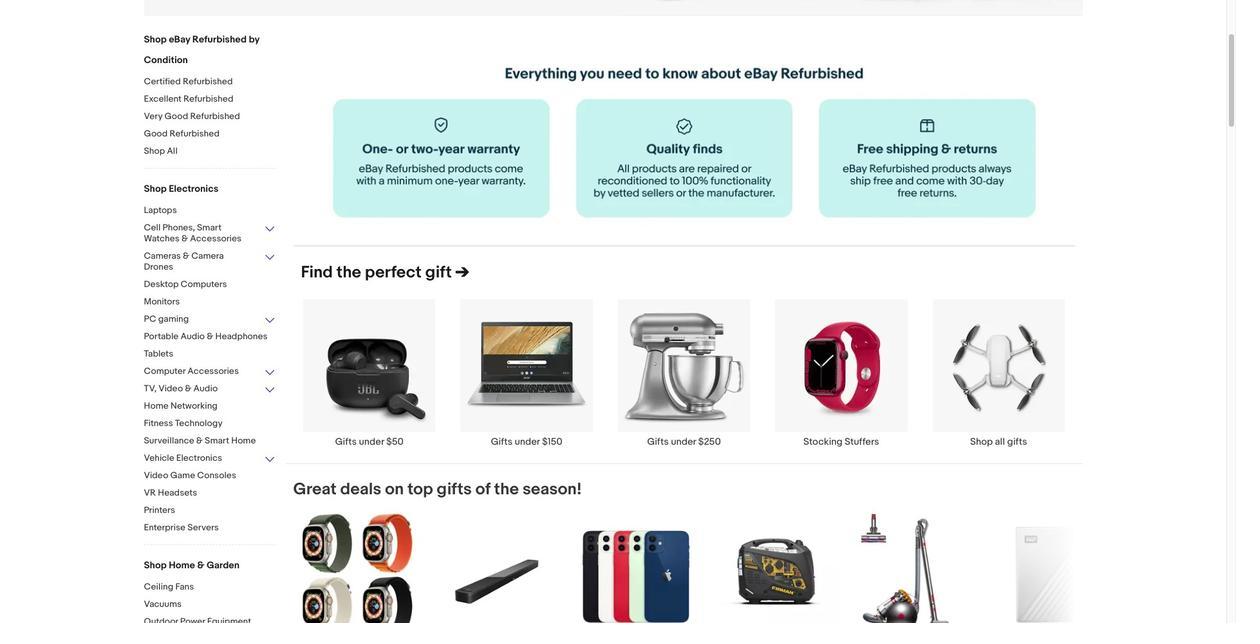 Task type: describe. For each thing, give the bounding box(es) containing it.
season!
[[523, 480, 582, 500]]

shop for refurbished
[[144, 33, 167, 46]]

laptops link
[[144, 205, 276, 217]]

networking
[[171, 401, 218, 412]]

dyson big ball multi floor canister vacuum | yellow/iron | certified refurbished image
[[850, 510, 979, 623]]

shop for &
[[144, 560, 167, 572]]

wd 5tb my passport ultra for mac, certified refurbished portable external har... image
[[989, 510, 1118, 623]]

ceiling fans link
[[144, 582, 276, 594]]

computers
[[181, 279, 227, 290]]

vr
[[144, 488, 156, 499]]

gifts under $50 link
[[291, 299, 448, 448]]

refurbished down excellent refurbished link
[[190, 111, 240, 122]]

stocking
[[804, 436, 843, 448]]

stocking stuffers
[[804, 436, 880, 448]]

desktop computers link
[[144, 279, 276, 291]]

monitors link
[[144, 296, 276, 309]]

great
[[293, 480, 337, 500]]

firman w01682f 2000/1600 watt recoil start inverter generator - refurbished image
[[711, 510, 840, 623]]

gifts under $150
[[491, 436, 563, 448]]

laptops cell phones, smart watches & accessories cameras & camera drones desktop computers monitors pc gaming portable audio & headphones tablets computer accessories tv, video & audio home networking fitness technology surveillance & smart home vehicle electronics video game consoles vr headsets printers enterprise servers
[[144, 205, 268, 533]]

& left camera in the left of the page
[[183, 251, 189, 262]]

cell
[[144, 222, 161, 233]]

0 vertical spatial accessories
[[190, 233, 242, 244]]

vehicle electronics button
[[144, 453, 276, 465]]

good refurbished link
[[144, 128, 276, 140]]

& up networking
[[185, 383, 192, 394]]

condition
[[144, 54, 188, 66]]

headphones
[[215, 331, 268, 342]]

0 vertical spatial electronics
[[169, 183, 219, 195]]

shop for gifts
[[971, 436, 993, 448]]

ceiling
[[144, 582, 173, 593]]

refurbished down certified refurbished link
[[184, 93, 234, 104]]

on
[[385, 480, 404, 500]]

certified refurbished link
[[144, 76, 276, 88]]

gifts under $250 link
[[606, 299, 763, 448]]

gifts under $250
[[647, 436, 721, 448]]

$50
[[386, 436, 404, 448]]

garden
[[207, 560, 240, 572]]

pc
[[144, 314, 156, 325]]

very good refurbished link
[[144, 111, 276, 123]]

0 vertical spatial audio
[[181, 331, 205, 342]]

portable
[[144, 331, 179, 342]]

gifts for gifts under $150
[[491, 436, 513, 448]]

tv,
[[144, 383, 157, 394]]

under for $250
[[671, 436, 696, 448]]

fans
[[175, 582, 194, 593]]

ebay refurbished image
[[293, 40, 1075, 246]]

1 vertical spatial smart
[[205, 435, 229, 446]]

all
[[996, 436, 1005, 448]]

deals
[[340, 480, 382, 500]]

apple iphone 12 128gb unlocked smartphone - very good image
[[572, 510, 700, 623]]

vehicle
[[144, 453, 174, 464]]

camera
[[191, 251, 224, 262]]

bose smart soundbar 900 home theater, certified refurbished image
[[449, 510, 545, 623]]

consoles
[[197, 470, 236, 481]]

phones,
[[163, 222, 195, 233]]

gifts inside the shop all gifts link
[[1008, 436, 1028, 448]]

➔
[[456, 263, 470, 283]]

1 vertical spatial home
[[231, 435, 256, 446]]

0 vertical spatial smart
[[197, 222, 222, 233]]

vacuums
[[144, 599, 182, 610]]

tablets
[[144, 348, 173, 359]]

0 horizontal spatial home
[[144, 401, 169, 412]]

surveillance
[[144, 435, 194, 446]]

very
[[144, 111, 163, 122]]

1 vertical spatial video
[[144, 470, 168, 481]]

stocking stuffers link
[[763, 299, 920, 448]]

& right watches
[[182, 233, 188, 244]]

game
[[170, 470, 195, 481]]

laptops
[[144, 205, 177, 216]]

refurbished up excellent refurbished link
[[183, 76, 233, 87]]

perfect
[[365, 263, 422, 283]]

stuffers
[[845, 436, 880, 448]]

& down technology
[[196, 435, 203, 446]]

tv, video & audio button
[[144, 383, 276, 395]]

pc gaming button
[[144, 314, 276, 326]]



Task type: vqa. For each thing, say whether or not it's contained in the screenshot.
the Stocking
yes



Task type: locate. For each thing, give the bounding box(es) containing it.
good down very
[[144, 128, 168, 139]]

gaming
[[158, 314, 189, 325]]

good
[[165, 111, 188, 122], [144, 128, 168, 139]]

2 horizontal spatial home
[[231, 435, 256, 446]]

ceiling fans vacuums
[[144, 582, 194, 610]]

audio down computer accessories dropdown button
[[194, 383, 218, 394]]

list
[[286, 299, 1083, 463]]

gifts left $50 on the bottom of page
[[335, 436, 357, 448]]

shop all link
[[144, 146, 276, 158]]

& down the pc gaming dropdown button
[[207, 331, 213, 342]]

enterprise servers link
[[144, 522, 276, 535]]

top
[[408, 480, 433, 500]]

gifts
[[1008, 436, 1028, 448], [437, 480, 472, 500]]

gifts for gifts under $250
[[647, 436, 669, 448]]

3 gifts from the left
[[647, 436, 669, 448]]

ebay
[[169, 33, 190, 46]]

smart down fitness technology link
[[205, 435, 229, 446]]

gifts under $50
[[335, 436, 404, 448]]

3 under from the left
[[671, 436, 696, 448]]

gifts for gifts under $50
[[335, 436, 357, 448]]

certified
[[144, 76, 181, 87]]

shop home & garden
[[144, 560, 240, 572]]

1 vertical spatial electronics
[[176, 453, 222, 464]]

gifts
[[335, 436, 357, 448], [491, 436, 513, 448], [647, 436, 669, 448]]

of
[[476, 480, 491, 500]]

enterprise
[[144, 522, 186, 533]]

shop all gifts
[[971, 436, 1028, 448]]

2 horizontal spatial under
[[671, 436, 696, 448]]

list containing gifts under $50
[[286, 299, 1083, 463]]

gifts left the $150
[[491, 436, 513, 448]]

cameras & camera drones button
[[144, 251, 276, 274]]

shop all gifts link
[[920, 299, 1078, 448]]

0 vertical spatial the
[[337, 263, 361, 283]]

smart
[[197, 222, 222, 233], [205, 435, 229, 446]]

refurbished down very good refurbished link
[[170, 128, 220, 139]]

gifts left $250
[[647, 436, 669, 448]]

0 vertical spatial home
[[144, 401, 169, 412]]

1 vertical spatial audio
[[194, 383, 218, 394]]

audio down the pc gaming dropdown button
[[181, 331, 205, 342]]

audio
[[181, 331, 205, 342], [194, 383, 218, 394]]

1 horizontal spatial under
[[515, 436, 540, 448]]

video down vehicle
[[144, 470, 168, 481]]

shop left all at the top left of page
[[144, 146, 165, 157]]

drones
[[144, 262, 173, 272]]

0 horizontal spatial the
[[337, 263, 361, 283]]

tablets link
[[144, 348, 276, 361]]

the right find
[[337, 263, 361, 283]]

gift
[[425, 263, 452, 283]]

2 gifts from the left
[[491, 436, 513, 448]]

under inside "link"
[[515, 436, 540, 448]]

$250
[[699, 436, 721, 448]]

servers
[[188, 522, 219, 533]]

electronics
[[169, 183, 219, 195], [176, 453, 222, 464]]

shop up laptops
[[144, 183, 167, 195]]

1 vertical spatial the
[[494, 480, 519, 500]]

None text field
[[293, 40, 1075, 246]]

good down excellent
[[165, 111, 188, 122]]

gifts inside gifts under $50 link
[[335, 436, 357, 448]]

1 under from the left
[[359, 436, 384, 448]]

shop left all
[[971, 436, 993, 448]]

1 vertical spatial gifts
[[437, 480, 472, 500]]

gifts under $150 link
[[448, 299, 606, 448]]

under for $150
[[515, 436, 540, 448]]

certified refurbished excellent refurbished very good refurbished good refurbished shop all
[[144, 76, 240, 157]]

vr headsets link
[[144, 488, 276, 500]]

under left $250
[[671, 436, 696, 448]]

electronics inside laptops cell phones, smart watches & accessories cameras & camera drones desktop computers monitors pc gaming portable audio & headphones tablets computer accessories tv, video & audio home networking fitness technology surveillance & smart home vehicle electronics video game consoles vr headsets printers enterprise servers
[[176, 453, 222, 464]]

apple watch ultra gps & cellular 49mm titanium trail alpine loop ocean excellent image
[[293, 510, 422, 623]]

$150
[[542, 436, 563, 448]]

find
[[301, 263, 333, 283]]

accessories down tablets link
[[188, 366, 239, 377]]

under left the $150
[[515, 436, 540, 448]]

gifts right all
[[1008, 436, 1028, 448]]

under
[[359, 436, 384, 448], [515, 436, 540, 448], [671, 436, 696, 448]]

shop ebay refurbished by condition
[[144, 33, 260, 66]]

cameras
[[144, 251, 181, 262]]

&
[[182, 233, 188, 244], [183, 251, 189, 262], [207, 331, 213, 342], [185, 383, 192, 394], [196, 435, 203, 446], [197, 560, 205, 572]]

2 vertical spatial home
[[169, 560, 195, 572]]

0 horizontal spatial gifts
[[437, 480, 472, 500]]

1 vertical spatial good
[[144, 128, 168, 139]]

the right of
[[494, 480, 519, 500]]

0 horizontal spatial under
[[359, 436, 384, 448]]

refurbished
[[192, 33, 247, 46], [183, 76, 233, 87], [184, 93, 234, 104], [190, 111, 240, 122], [170, 128, 220, 139]]

0 horizontal spatial gifts
[[335, 436, 357, 448]]

1 horizontal spatial home
[[169, 560, 195, 572]]

headsets
[[158, 488, 197, 499]]

video down computer
[[159, 383, 183, 394]]

0 vertical spatial video
[[159, 383, 183, 394]]

excellent refurbished link
[[144, 93, 276, 106]]

fitness technology link
[[144, 418, 276, 430]]

shop inside shop ebay refurbished by condition
[[144, 33, 167, 46]]

printers
[[144, 505, 175, 516]]

cell phones, smart watches & accessories button
[[144, 222, 276, 245]]

gifts inside gifts under $150 "link"
[[491, 436, 513, 448]]

home
[[144, 401, 169, 412], [231, 435, 256, 446], [169, 560, 195, 572]]

shop up 'condition'
[[144, 33, 167, 46]]

0 vertical spatial gifts
[[1008, 436, 1028, 448]]

under inside 'link'
[[671, 436, 696, 448]]

electronics up laptops link
[[169, 183, 219, 195]]

gifts left of
[[437, 480, 472, 500]]

1 vertical spatial accessories
[[188, 366, 239, 377]]

1 horizontal spatial gifts
[[491, 436, 513, 448]]

by
[[249, 33, 260, 46]]

1 horizontal spatial gifts
[[1008, 436, 1028, 448]]

under for $50
[[359, 436, 384, 448]]

0 vertical spatial good
[[165, 111, 188, 122]]

home networking link
[[144, 401, 276, 413]]

1 horizontal spatial the
[[494, 480, 519, 500]]

great deals on top gifts of the season!
[[293, 480, 582, 500]]

portable audio & headphones link
[[144, 331, 276, 343]]

desktop
[[144, 279, 179, 290]]

video game consoles link
[[144, 470, 276, 482]]

monitors
[[144, 296, 180, 307]]

technology
[[175, 418, 223, 429]]

home up the fitness
[[144, 401, 169, 412]]

refurbished inside shop ebay refurbished by condition
[[192, 33, 247, 46]]

electronics down "surveillance & smart home" link
[[176, 453, 222, 464]]

find the perfect gift ➔
[[301, 263, 470, 283]]

shop up ceiling on the left bottom of the page
[[144, 560, 167, 572]]

home up fans
[[169, 560, 195, 572]]

all
[[167, 146, 178, 157]]

accessories up camera in the left of the page
[[190, 233, 242, 244]]

surveillance & smart home link
[[144, 435, 276, 448]]

video
[[159, 383, 183, 394], [144, 470, 168, 481]]

smart down laptops link
[[197, 222, 222, 233]]

vacuums link
[[144, 599, 276, 611]]

refurbished left by on the left top
[[192, 33, 247, 46]]

accessories
[[190, 233, 242, 244], [188, 366, 239, 377]]

shop electronics
[[144, 183, 219, 195]]

printers link
[[144, 505, 276, 517]]

home down fitness technology link
[[231, 435, 256, 446]]

& left garden
[[197, 560, 205, 572]]

excellent
[[144, 93, 182, 104]]

watches
[[144, 233, 180, 244]]

shop
[[144, 33, 167, 46], [144, 146, 165, 157], [144, 183, 167, 195], [971, 436, 993, 448], [144, 560, 167, 572]]

the
[[337, 263, 361, 283], [494, 480, 519, 500]]

computer
[[144, 366, 186, 377]]

1 gifts from the left
[[335, 436, 357, 448]]

gifts inside "gifts under $250" 'link'
[[647, 436, 669, 448]]

2 under from the left
[[515, 436, 540, 448]]

shop inside "certified refurbished excellent refurbished very good refurbished good refurbished shop all"
[[144, 146, 165, 157]]

fitness
[[144, 418, 173, 429]]

under left $50 on the bottom of page
[[359, 436, 384, 448]]

computer accessories button
[[144, 366, 276, 378]]

2 horizontal spatial gifts
[[647, 436, 669, 448]]



